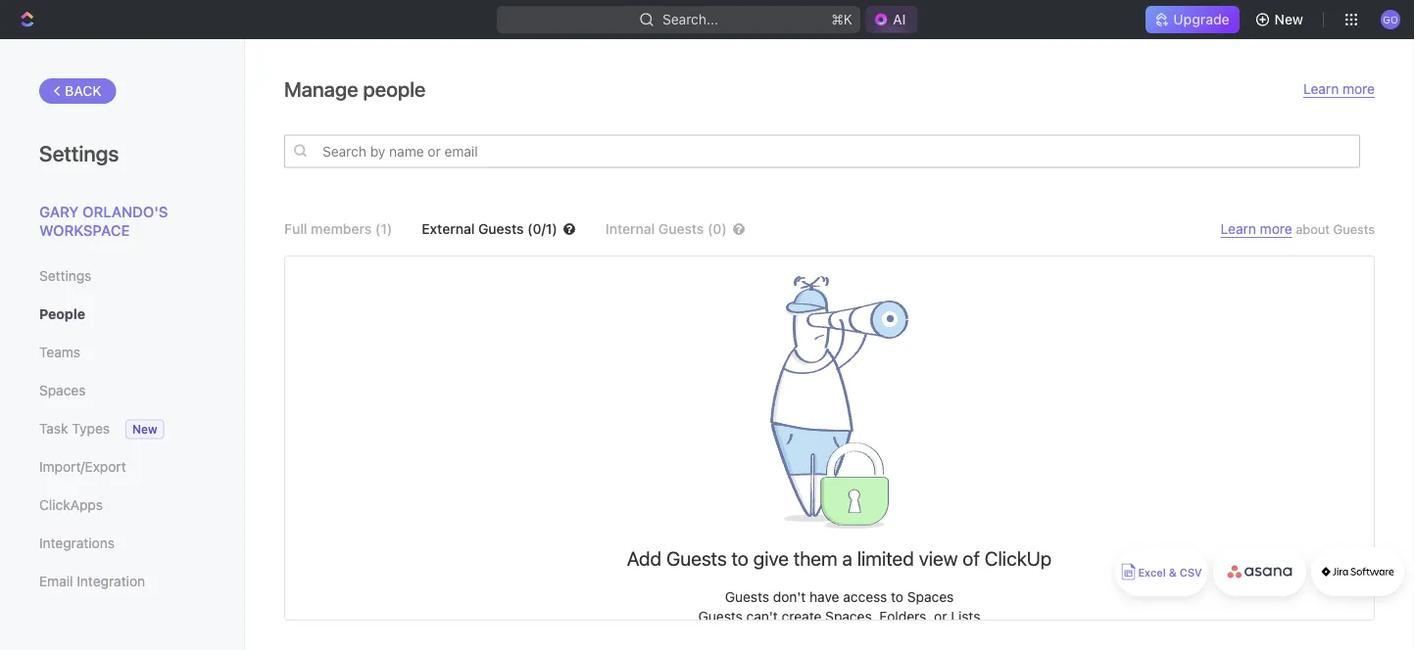 Task type: vqa. For each thing, say whether or not it's contained in the screenshot.
Internal Guests (0)
yes



Task type: locate. For each thing, give the bounding box(es) containing it.
upgrade link
[[1146, 6, 1240, 33]]

upgrade
[[1174, 11, 1230, 27]]

more
[[1343, 81, 1375, 97], [1260, 221, 1293, 237]]

new inside settings element
[[132, 423, 157, 437]]

0 horizontal spatial new
[[132, 423, 157, 437]]

0 vertical spatial spaces
[[39, 383, 86, 399]]

view
[[919, 547, 958, 570]]

2 settings from the top
[[39, 268, 92, 284]]

can't
[[747, 609, 778, 625]]

settings link
[[39, 260, 205, 293]]

1 horizontal spatial more
[[1343, 81, 1375, 97]]

new button
[[1248, 4, 1316, 35]]

0 vertical spatial new
[[1275, 11, 1304, 27]]

guests right about
[[1334, 222, 1375, 237]]

settings
[[39, 140, 119, 166], [39, 268, 92, 284]]

learn down new 'button'
[[1304, 81, 1339, 97]]

have
[[810, 590, 840, 606]]

learn for learn more about guests
[[1221, 221, 1257, 237]]

to
[[732, 547, 749, 570], [891, 590, 904, 606]]

1 vertical spatial to
[[891, 590, 904, 606]]

new inside 'button'
[[1275, 11, 1304, 27]]

more for learn more
[[1343, 81, 1375, 97]]

people link
[[39, 298, 205, 331]]

0 vertical spatial to
[[732, 547, 749, 570]]

new up "import/export" link
[[132, 423, 157, 437]]

full members (1) button
[[284, 221, 392, 237]]

give
[[754, 547, 789, 570]]

1 vertical spatial learn
[[1221, 221, 1257, 237]]

them
[[794, 547, 838, 570]]

new right upgrade
[[1275, 11, 1304, 27]]

1 horizontal spatial learn
[[1304, 81, 1339, 97]]

orlando's
[[83, 203, 168, 220]]

learn for learn more
[[1304, 81, 1339, 97]]

settings up people
[[39, 268, 92, 284]]

or
[[934, 609, 947, 625]]

about
[[1296, 222, 1330, 237]]

guests left can't
[[699, 609, 743, 625]]

back
[[65, 83, 102, 99]]

1 horizontal spatial spaces
[[908, 590, 954, 606]]

learn left about
[[1221, 221, 1257, 237]]

guests
[[478, 221, 524, 237], [659, 221, 704, 237], [1334, 222, 1375, 237], [667, 547, 727, 570], [725, 590, 770, 606], [699, 609, 743, 625]]

new
[[1275, 11, 1304, 27], [132, 423, 157, 437]]

0 horizontal spatial to
[[732, 547, 749, 570]]

ai button
[[865, 6, 918, 33]]

&
[[1169, 567, 1177, 580]]

learn
[[1304, 81, 1339, 97], [1221, 221, 1257, 237]]

to up folders,
[[891, 590, 904, 606]]

learn more
[[1304, 81, 1375, 97]]

0 vertical spatial settings
[[39, 140, 119, 166]]

add guests to give them a limited view of clickup
[[627, 547, 1052, 570]]

1 vertical spatial more
[[1260, 221, 1293, 237]]

0 vertical spatial learn
[[1304, 81, 1339, 97]]

back link
[[39, 78, 116, 104]]

0 horizontal spatial learn
[[1221, 221, 1257, 237]]

full members (1)
[[284, 221, 392, 237]]

people
[[39, 306, 85, 323]]

⌘k
[[831, 11, 853, 27]]

1 vertical spatial settings
[[39, 268, 92, 284]]

spaces
[[39, 383, 86, 399], [908, 590, 954, 606]]

0 horizontal spatial spaces
[[39, 383, 86, 399]]

access
[[843, 590, 888, 606]]

1 horizontal spatial new
[[1275, 11, 1304, 27]]

teams
[[39, 345, 80, 361]]

0 vertical spatial more
[[1343, 81, 1375, 97]]

(0/1)
[[528, 221, 558, 237]]

teams link
[[39, 336, 205, 370]]

0 horizontal spatial more
[[1260, 221, 1293, 237]]

settings down back link
[[39, 140, 119, 166]]

email
[[39, 574, 73, 590]]

settings element
[[0, 39, 245, 651]]

internal guests (0)
[[606, 221, 727, 237]]

1 horizontal spatial to
[[891, 590, 904, 606]]

1 vertical spatial spaces
[[908, 590, 954, 606]]

1 vertical spatial new
[[132, 423, 157, 437]]

email integration link
[[39, 566, 205, 599]]

guests left "(0)"
[[659, 221, 704, 237]]

to left give
[[732, 547, 749, 570]]

to inside guests don't have access to spaces guests can't create spaces, folders, or lists
[[891, 590, 904, 606]]

manage
[[284, 76, 358, 101]]

spaces up or
[[908, 590, 954, 606]]

workspace
[[39, 222, 130, 239]]

limited
[[857, 547, 915, 570]]

spaces down teams
[[39, 383, 86, 399]]



Task type: describe. For each thing, give the bounding box(es) containing it.
don't
[[773, 590, 806, 606]]

ai
[[893, 11, 906, 27]]

search...
[[663, 11, 718, 27]]

guests right add
[[667, 547, 727, 570]]

gary
[[39, 203, 79, 220]]

guests left (0/1)
[[478, 221, 524, 237]]

clickapps
[[39, 498, 103, 514]]

Search by name or email text field
[[284, 135, 1361, 168]]

task
[[39, 421, 68, 437]]

external guests (0/1)
[[422, 221, 558, 237]]

members
[[311, 221, 372, 237]]

people
[[363, 76, 426, 101]]

internal
[[606, 221, 655, 237]]

import/export
[[39, 459, 126, 475]]

add
[[627, 547, 662, 570]]

manage people
[[284, 76, 426, 101]]

lists
[[951, 609, 981, 625]]

full
[[284, 221, 307, 237]]

1 settings from the top
[[39, 140, 119, 166]]

clickup
[[985, 547, 1052, 570]]

spaces link
[[39, 374, 205, 408]]

external
[[422, 221, 475, 237]]

task types
[[39, 421, 110, 437]]

guests don't have access to spaces guests can't create spaces, folders, or lists
[[699, 590, 981, 625]]

guests inside learn more about guests
[[1334, 222, 1375, 237]]

integrations
[[39, 536, 115, 552]]

(0)
[[708, 221, 727, 237]]

excel
[[1139, 567, 1166, 580]]

a
[[843, 547, 853, 570]]

excel & csv
[[1139, 567, 1203, 580]]

external guests (0/1) button
[[422, 221, 576, 237]]

clickapps link
[[39, 489, 205, 523]]

guests up can't
[[725, 590, 770, 606]]

(1)
[[375, 221, 392, 237]]

of
[[963, 547, 980, 570]]

go
[[1384, 14, 1399, 25]]

import/export link
[[39, 451, 205, 484]]

types
[[72, 421, 110, 437]]

spaces inside guests don't have access to spaces guests can't create spaces, folders, or lists
[[908, 590, 954, 606]]

spaces inside settings element
[[39, 383, 86, 399]]

folders,
[[880, 609, 931, 625]]

excel & csv link
[[1116, 548, 1209, 597]]

internal guests (0) button
[[606, 221, 775, 237]]

create
[[782, 609, 822, 625]]

gary orlando's workspace
[[39, 203, 168, 239]]

more for learn more about guests
[[1260, 221, 1293, 237]]

spaces,
[[826, 609, 876, 625]]

learn more about guests
[[1221, 221, 1375, 237]]

email integration
[[39, 574, 145, 590]]

integrations link
[[39, 527, 205, 561]]

integration
[[77, 574, 145, 590]]

csv
[[1180, 567, 1203, 580]]

go button
[[1375, 4, 1407, 35]]



